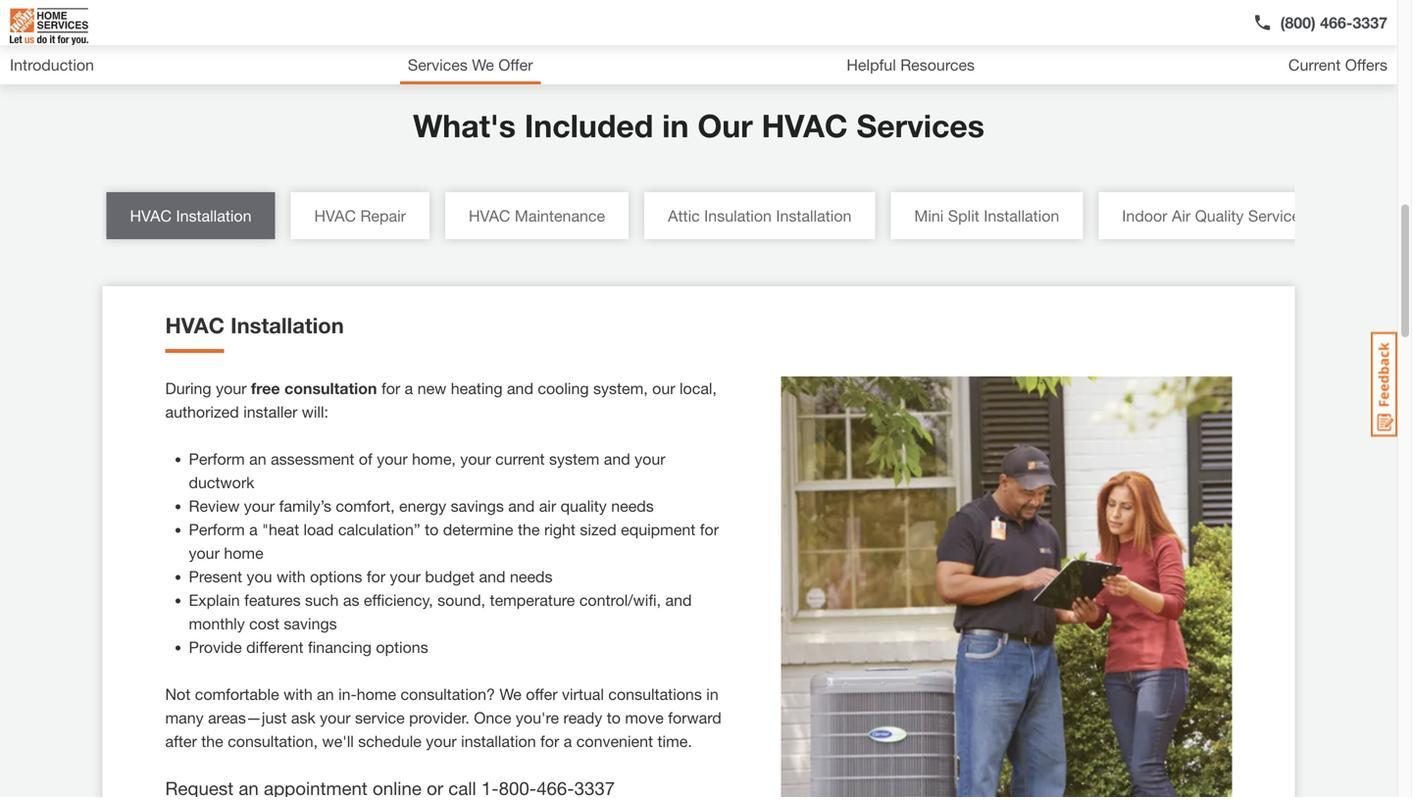 Task type: describe. For each thing, give the bounding box(es) containing it.
areas—just
[[208, 709, 287, 727]]

system
[[549, 450, 600, 468]]

repair
[[360, 207, 406, 225]]

convenient
[[577, 732, 653, 751]]

1 perform from the top
[[189, 450, 245, 468]]

budget
[[425, 568, 475, 586]]

after
[[165, 732, 197, 751]]

and right system
[[604, 450, 631, 468]]

to inside "not comfortable with an in-home consultation? we offer virtual consultations in many areas—just ask your service provider. once you're ready to move forward after the consultation, we'll schedule your installation for a convenient time."
[[607, 709, 621, 727]]

your up efficiency,
[[390, 568, 421, 586]]

what's
[[413, 107, 516, 144]]

not comfortable with an in-home consultation? we offer virtual consultations in many areas—just ask your service provider. once you're ready to move forward after the consultation, we'll schedule your installation for a convenient time.
[[165, 685, 722, 751]]

1 vertical spatial services
[[857, 107, 985, 144]]

home,
[[412, 450, 456, 468]]

current
[[1289, 55, 1341, 74]]

explain
[[189, 591, 240, 610]]

your right home,
[[460, 450, 491, 468]]

what's included in our hvac services
[[413, 107, 985, 144]]

feedback link image
[[1371, 332, 1398, 438]]

comfort,
[[336, 497, 395, 516]]

schedule
[[358, 732, 422, 751]]

current
[[496, 450, 545, 468]]

hvac repair
[[314, 207, 406, 225]]

attic
[[668, 207, 700, 225]]

home inside "not comfortable with an in-home consultation? we offer virtual consultations in many areas—just ask your service provider. once you're ready to move forward after the consultation, we'll schedule your installation for a convenient time."
[[357, 685, 396, 704]]

authorized
[[165, 403, 239, 421]]

ready
[[564, 709, 603, 727]]

your up we'll
[[320, 709, 351, 727]]

heating
[[451, 379, 503, 398]]

the inside perform an assessment of your home, your current system and your ductwork review your family's comfort, energy savings and air quality needs perform a "heat load calculation" to determine the right sized equipment for your home present you with options for your budget and needs explain features such as efficiency, sound, temperature control/wifi, and monthly cost savings provide different financing options
[[518, 520, 540, 539]]

sized
[[580, 520, 617, 539]]

service
[[355, 709, 405, 727]]

we inside "not comfortable with an in-home consultation? we offer virtual consultations in many areas—just ask your service provider. once you're ready to move forward after the consultation, we'll schedule your installation for a convenient time."
[[500, 685, 522, 704]]

helpful resources
[[847, 55, 975, 74]]

consultation
[[285, 379, 377, 398]]

equipment
[[621, 520, 696, 539]]

cost
[[249, 615, 280, 633]]

forward
[[668, 709, 722, 727]]

as
[[343, 591, 360, 610]]

included
[[525, 107, 654, 144]]

a inside perform an assessment of your home, your current system and your ductwork review your family's comfort, energy savings and air quality needs perform a "heat load calculation" to determine the right sized equipment for your home present you with options for your budget and needs explain features such as efficiency, sound, temperature control/wifi, and monthly cost savings provide different financing options
[[249, 520, 258, 539]]

0 horizontal spatial we
[[472, 55, 494, 74]]

different
[[246, 638, 304, 657]]

for up efficiency,
[[367, 568, 386, 586]]

current offers
[[1289, 55, 1388, 74]]

1 vertical spatial needs
[[510, 568, 553, 586]]

the inside "not comfortable with an in-home consultation? we offer virtual consultations in many areas—just ask your service provider. once you're ready to move forward after the consultation, we'll schedule your installation for a convenient time."
[[201, 732, 223, 751]]

you're
[[516, 709, 559, 727]]

hvac for hvac maintenance button
[[469, 207, 511, 225]]

for inside "not comfortable with an in-home consultation? we offer virtual consultations in many areas—just ask your service provider. once you're ready to move forward after the consultation, we'll schedule your installation for a convenient time."
[[541, 732, 560, 751]]

of
[[359, 450, 373, 468]]

(800) 466-3337 link
[[1253, 11, 1388, 34]]

will:
[[302, 403, 329, 421]]

installation
[[461, 732, 536, 751]]

consultation?
[[401, 685, 495, 704]]

introduction
[[10, 55, 94, 74]]

1 horizontal spatial savings
[[451, 497, 504, 516]]

determine
[[443, 520, 514, 539]]

3337
[[1353, 13, 1388, 32]]

and left "air"
[[508, 497, 535, 516]]

services we offer
[[408, 55, 533, 74]]

our
[[653, 379, 676, 398]]

indoor air quality services button
[[1099, 192, 1332, 239]]

for inside for a new heating and cooling system, our local, authorized installer will:
[[382, 379, 400, 398]]

home inside perform an assessment of your home, your current system and your ductwork review your family's comfort, energy savings and air quality needs perform a "heat load calculation" to determine the right sized equipment for your home present you with options for your budget and needs explain features such as efficiency, sound, temperature control/wifi, and monthly cost savings provide different financing options
[[224, 544, 264, 563]]

home depot pro and woman look at clipboard image
[[781, 377, 1233, 798]]

our
[[698, 107, 753, 144]]

during your free consultation
[[165, 379, 377, 398]]

466-
[[1321, 13, 1353, 32]]

indoor
[[1123, 207, 1168, 225]]

quality
[[561, 497, 607, 516]]

0 horizontal spatial services
[[408, 55, 468, 74]]

do it for you logo image
[[10, 0, 88, 53]]

and up "sound,"
[[479, 568, 506, 586]]

1 vertical spatial options
[[376, 638, 428, 657]]

in-
[[339, 685, 357, 704]]

temperature
[[490, 591, 575, 610]]

mini split installation
[[915, 207, 1060, 225]]

comfortable
[[195, 685, 279, 704]]

provider.
[[409, 709, 470, 727]]

air
[[1172, 207, 1191, 225]]

present
[[189, 568, 242, 586]]

resources
[[901, 55, 975, 74]]

0 vertical spatial options
[[310, 568, 362, 586]]

attic insulation installation
[[668, 207, 852, 225]]

you
[[247, 568, 272, 586]]

an inside perform an assessment of your home, your current system and your ductwork review your family's comfort, energy savings and air quality needs perform a "heat load calculation" to determine the right sized equipment for your home present you with options for your budget and needs explain features such as efficiency, sound, temperature control/wifi, and monthly cost savings provide different financing options
[[249, 450, 266, 468]]

local,
[[680, 379, 717, 398]]

not
[[165, 685, 191, 704]]

a inside for a new heating and cooling system, our local, authorized installer will:
[[405, 379, 413, 398]]

mini split installation button
[[891, 192, 1083, 239]]

2 perform from the top
[[189, 520, 245, 539]]

hvac maintenance
[[469, 207, 605, 225]]

your right of
[[377, 450, 408, 468]]

perform an assessment of your home, your current system and your ductwork review your family's comfort, energy savings and air quality needs perform a "heat load calculation" to determine the right sized equipment for your home present you with options for your budget and needs explain features such as efficiency, sound, temperature control/wifi, and monthly cost savings provide different financing options
[[189, 450, 719, 657]]

consultation,
[[228, 732, 318, 751]]

helpful
[[847, 55, 896, 74]]

offers
[[1346, 55, 1388, 74]]

free
[[251, 379, 280, 398]]

"heat
[[262, 520, 299, 539]]

offer
[[499, 55, 533, 74]]

monthly
[[189, 615, 245, 633]]

1 horizontal spatial needs
[[611, 497, 654, 516]]

0 vertical spatial in
[[662, 107, 689, 144]]



Task type: locate. For each thing, give the bounding box(es) containing it.
0 vertical spatial the
[[518, 520, 540, 539]]

0 vertical spatial an
[[249, 450, 266, 468]]

0 horizontal spatial a
[[249, 520, 258, 539]]

1 vertical spatial savings
[[284, 615, 337, 633]]

to up convenient
[[607, 709, 621, 727]]

for
[[382, 379, 400, 398], [700, 520, 719, 539], [367, 568, 386, 586], [541, 732, 560, 751]]

2 horizontal spatial services
[[1249, 207, 1309, 225]]

during
[[165, 379, 212, 398]]

installation
[[176, 207, 252, 225], [776, 207, 852, 225], [984, 207, 1060, 225], [231, 312, 344, 338]]

1 vertical spatial home
[[357, 685, 396, 704]]

indoor air quality services
[[1123, 207, 1309, 225]]

services
[[408, 55, 468, 74], [857, 107, 985, 144], [1249, 207, 1309, 225]]

with up ask
[[284, 685, 313, 704]]

savings up determine
[[451, 497, 504, 516]]

for down you're
[[541, 732, 560, 751]]

an left in-
[[317, 685, 334, 704]]

your up "heat
[[244, 497, 275, 516]]

hvac for hvac repair button
[[314, 207, 356, 225]]

0 horizontal spatial an
[[249, 450, 266, 468]]

consultations
[[609, 685, 702, 704]]

1 vertical spatial we
[[500, 685, 522, 704]]

split
[[948, 207, 980, 225]]

we'll
[[322, 732, 354, 751]]

1 horizontal spatial home
[[357, 685, 396, 704]]

(800)
[[1281, 13, 1316, 32]]

to down energy
[[425, 520, 439, 539]]

home up service
[[357, 685, 396, 704]]

1 horizontal spatial an
[[317, 685, 334, 704]]

assessment
[[271, 450, 355, 468]]

with up 'features' at the left bottom
[[277, 568, 306, 586]]

ask
[[291, 709, 316, 727]]

hvac installation button
[[106, 192, 275, 239]]

0 vertical spatial savings
[[451, 497, 504, 516]]

1 vertical spatial to
[[607, 709, 621, 727]]

cooling
[[538, 379, 589, 398]]

needs
[[611, 497, 654, 516], [510, 568, 553, 586]]

0 horizontal spatial the
[[201, 732, 223, 751]]

2 vertical spatial services
[[1249, 207, 1309, 225]]

an
[[249, 450, 266, 468], [317, 685, 334, 704]]

0 vertical spatial we
[[472, 55, 494, 74]]

virtual
[[562, 685, 604, 704]]

a left "heat
[[249, 520, 258, 539]]

a left the new at the left top of the page
[[405, 379, 413, 398]]

0 horizontal spatial options
[[310, 568, 362, 586]]

services right 'quality'
[[1249, 207, 1309, 225]]

air
[[539, 497, 556, 516]]

1 vertical spatial an
[[317, 685, 334, 704]]

1 vertical spatial a
[[249, 520, 258, 539]]

time.
[[658, 732, 692, 751]]

services down helpful resources
[[857, 107, 985, 144]]

family's
[[279, 497, 332, 516]]

savings down such
[[284, 615, 337, 633]]

energy
[[399, 497, 447, 516]]

0 vertical spatial a
[[405, 379, 413, 398]]

1 vertical spatial the
[[201, 732, 223, 751]]

services inside button
[[1249, 207, 1309, 225]]

your left free
[[216, 379, 247, 398]]

for left the new at the left top of the page
[[382, 379, 400, 398]]

0 vertical spatial to
[[425, 520, 439, 539]]

0 horizontal spatial savings
[[284, 615, 337, 633]]

0 horizontal spatial to
[[425, 520, 439, 539]]

options
[[310, 568, 362, 586], [376, 638, 428, 657]]

0 horizontal spatial needs
[[510, 568, 553, 586]]

your up present
[[189, 544, 220, 563]]

to
[[425, 520, 439, 539], [607, 709, 621, 727]]

for right the equipment
[[700, 520, 719, 539]]

system,
[[593, 379, 648, 398]]

with inside perform an assessment of your home, your current system and your ductwork review your family's comfort, energy savings and air quality needs perform a "heat load calculation" to determine the right sized equipment for your home present you with options for your budget and needs explain features such as efficiency, sound, temperature control/wifi, and monthly cost savings provide different financing options
[[277, 568, 306, 586]]

once
[[474, 709, 512, 727]]

in inside "not comfortable with an in-home consultation? we offer virtual consultations in many areas—just ask your service provider. once you're ready to move forward after the consultation, we'll schedule your installation for a convenient time."
[[707, 685, 719, 704]]

we left offer
[[472, 55, 494, 74]]

(800) 466-3337
[[1281, 13, 1388, 32]]

1 vertical spatial with
[[284, 685, 313, 704]]

and left cooling
[[507, 379, 534, 398]]

maintenance
[[515, 207, 605, 225]]

right
[[544, 520, 576, 539]]

a inside "not comfortable with an in-home consultation? we offer virtual consultations in many areas—just ask your service provider. once you're ready to move forward after the consultation, we'll schedule your installation for a convenient time."
[[564, 732, 572, 751]]

0 vertical spatial needs
[[611, 497, 654, 516]]

options up such
[[310, 568, 362, 586]]

needs up 'temperature'
[[510, 568, 553, 586]]

needs up the equipment
[[611, 497, 654, 516]]

move
[[625, 709, 664, 727]]

insulation
[[705, 207, 772, 225]]

to inside perform an assessment of your home, your current system and your ductwork review your family's comfort, energy savings and air quality needs perform a "heat load calculation" to determine the right sized equipment for your home present you with options for your budget and needs explain features such as efficiency, sound, temperature control/wifi, and monthly cost savings provide different financing options
[[425, 520, 439, 539]]

many
[[165, 709, 204, 727]]

1 vertical spatial in
[[707, 685, 719, 704]]

savings
[[451, 497, 504, 516], [284, 615, 337, 633]]

2 vertical spatial a
[[564, 732, 572, 751]]

hvac maintenance button
[[445, 192, 629, 239]]

the right after on the left
[[201, 732, 223, 751]]

perform down "review"
[[189, 520, 245, 539]]

control/wifi,
[[580, 591, 661, 610]]

0 vertical spatial services
[[408, 55, 468, 74]]

with
[[277, 568, 306, 586], [284, 685, 313, 704]]

options down efficiency,
[[376, 638, 428, 657]]

the
[[518, 520, 540, 539], [201, 732, 223, 751]]

the down "air"
[[518, 520, 540, 539]]

hvac
[[762, 107, 848, 144], [130, 207, 172, 225], [314, 207, 356, 225], [469, 207, 511, 225], [165, 312, 225, 338]]

in left our
[[662, 107, 689, 144]]

with inside "not comfortable with an in-home consultation? we offer virtual consultations in many areas—just ask your service provider. once you're ready to move forward after the consultation, we'll schedule your installation for a convenient time."
[[284, 685, 313, 704]]

services up the what's
[[408, 55, 468, 74]]

perform up ductwork on the bottom of the page
[[189, 450, 245, 468]]

efficiency,
[[364, 591, 433, 610]]

a
[[405, 379, 413, 398], [249, 520, 258, 539], [564, 732, 572, 751]]

your
[[216, 379, 247, 398], [377, 450, 408, 468], [460, 450, 491, 468], [635, 450, 666, 468], [244, 497, 275, 516], [189, 544, 220, 563], [390, 568, 421, 586], [320, 709, 351, 727], [426, 732, 457, 751]]

0 vertical spatial perform
[[189, 450, 245, 468]]

1 horizontal spatial services
[[857, 107, 985, 144]]

new
[[418, 379, 447, 398]]

quality
[[1196, 207, 1244, 225]]

1 horizontal spatial we
[[500, 685, 522, 704]]

hvac installation
[[130, 207, 252, 225], [165, 312, 344, 338]]

0 vertical spatial with
[[277, 568, 306, 586]]

hvac repair button
[[291, 192, 430, 239]]

for a new heating and cooling system, our local, authorized installer will:
[[165, 379, 717, 421]]

we
[[472, 55, 494, 74], [500, 685, 522, 704]]

and right control/wifi,
[[666, 591, 692, 610]]

we up once
[[500, 685, 522, 704]]

an up ductwork on the bottom of the page
[[249, 450, 266, 468]]

in up "forward" at bottom
[[707, 685, 719, 704]]

provide
[[189, 638, 242, 657]]

1 horizontal spatial a
[[405, 379, 413, 398]]

0 vertical spatial hvac installation
[[130, 207, 252, 225]]

review
[[189, 497, 240, 516]]

perform
[[189, 450, 245, 468], [189, 520, 245, 539]]

1 horizontal spatial the
[[518, 520, 540, 539]]

0 horizontal spatial in
[[662, 107, 689, 144]]

features
[[244, 591, 301, 610]]

1 horizontal spatial to
[[607, 709, 621, 727]]

your down the provider.
[[426, 732, 457, 751]]

offer
[[526, 685, 558, 704]]

2 horizontal spatial a
[[564, 732, 572, 751]]

a down ready
[[564, 732, 572, 751]]

an inside "not comfortable with an in-home consultation? we offer virtual consultations in many areas—just ask your service provider. once you're ready to move forward after the consultation, we'll schedule your installation for a convenient time."
[[317, 685, 334, 704]]

your up the equipment
[[635, 450, 666, 468]]

home up you
[[224, 544, 264, 563]]

hvac installation inside button
[[130, 207, 252, 225]]

attic insulation installation button
[[645, 192, 875, 239]]

installer
[[243, 403, 298, 421]]

1 vertical spatial perform
[[189, 520, 245, 539]]

ductwork
[[189, 473, 255, 492]]

0 horizontal spatial home
[[224, 544, 264, 563]]

sound,
[[438, 591, 486, 610]]

0 vertical spatial home
[[224, 544, 264, 563]]

1 horizontal spatial options
[[376, 638, 428, 657]]

and
[[507, 379, 534, 398], [604, 450, 631, 468], [508, 497, 535, 516], [479, 568, 506, 586], [666, 591, 692, 610]]

financing
[[308, 638, 372, 657]]

hvac for hvac installation button
[[130, 207, 172, 225]]

1 horizontal spatial in
[[707, 685, 719, 704]]

and inside for a new heating and cooling system, our local, authorized installer will:
[[507, 379, 534, 398]]

mini
[[915, 207, 944, 225]]

1 vertical spatial hvac installation
[[165, 312, 344, 338]]



Task type: vqa. For each thing, say whether or not it's contained in the screenshot.
rightmost the her
no



